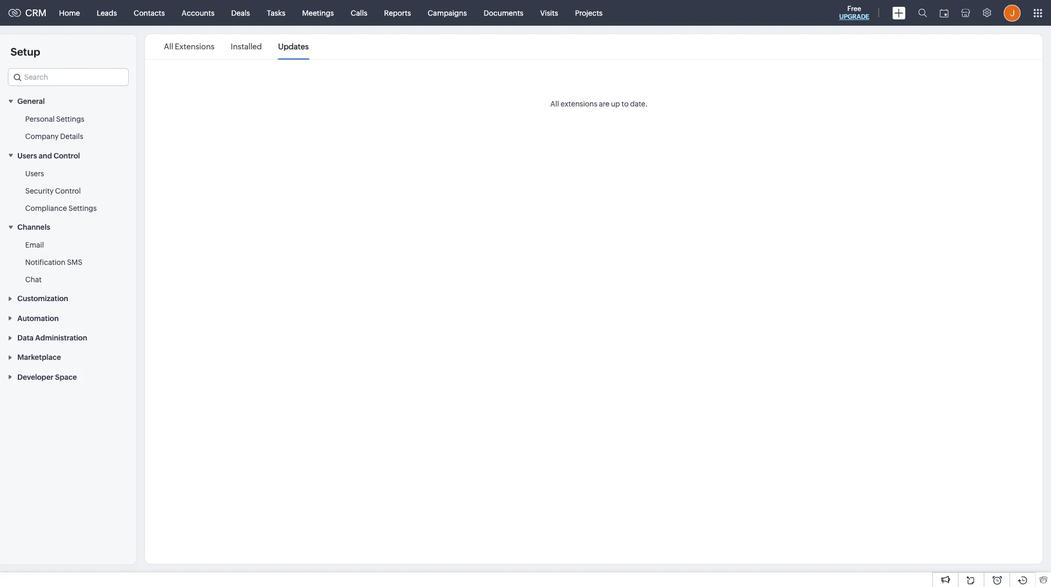 Task type: locate. For each thing, give the bounding box(es) containing it.
calls
[[351, 9, 367, 17]]

chat
[[25, 276, 42, 284]]

1 vertical spatial users
[[25, 170, 44, 178]]

free upgrade
[[839, 5, 870, 20]]

to
[[622, 100, 629, 108]]

up
[[611, 100, 620, 108]]

email link
[[25, 240, 44, 251]]

accounts link
[[173, 0, 223, 25]]

users inside "dropdown button"
[[17, 152, 37, 160]]

setup
[[11, 46, 40, 58]]

campaigns link
[[419, 0, 475, 25]]

tasks
[[267, 9, 285, 17]]

personal settings
[[25, 115, 84, 124]]

free
[[848, 5, 861, 13]]

marketplace button
[[0, 348, 137, 367]]

settings up details
[[56, 115, 84, 124]]

0 horizontal spatial all
[[164, 42, 173, 51]]

settings
[[56, 115, 84, 124], [68, 204, 97, 213]]

email
[[25, 241, 44, 250]]

all left extensions on the top
[[550, 100, 559, 108]]

1 vertical spatial control
[[55, 187, 81, 195]]

users up the security
[[25, 170, 44, 178]]

customization
[[17, 295, 68, 303]]

space
[[55, 373, 77, 382]]

company details
[[25, 133, 83, 141]]

notification
[[25, 259, 65, 267]]

reports link
[[376, 0, 419, 25]]

0 vertical spatial users
[[17, 152, 37, 160]]

settings up channels dropdown button
[[68, 204, 97, 213]]

0 vertical spatial settings
[[56, 115, 84, 124]]

users for users and control
[[17, 152, 37, 160]]

users for users
[[25, 170, 44, 178]]

control down details
[[54, 152, 80, 160]]

sms
[[67, 259, 82, 267]]

all left 'extensions'
[[164, 42, 173, 51]]

documents
[[484, 9, 524, 17]]

personal
[[25, 115, 55, 124]]

control
[[54, 152, 80, 160], [55, 187, 81, 195]]

users
[[17, 152, 37, 160], [25, 170, 44, 178]]

general region
[[0, 111, 137, 146]]

1 vertical spatial all
[[550, 100, 559, 108]]

settings for compliance settings
[[68, 204, 97, 213]]

general button
[[0, 91, 137, 111]]

0 vertical spatial control
[[54, 152, 80, 160]]

accounts
[[182, 9, 215, 17]]

contacts
[[134, 9, 165, 17]]

customization button
[[0, 289, 137, 309]]

developer space button
[[0, 367, 137, 387]]

all
[[164, 42, 173, 51], [550, 100, 559, 108]]

updates link
[[278, 35, 309, 59]]

profile element
[[998, 0, 1027, 25]]

deals link
[[223, 0, 258, 25]]

administration
[[35, 334, 87, 343]]

deals
[[231, 9, 250, 17]]

1 vertical spatial settings
[[68, 204, 97, 213]]

1 horizontal spatial all
[[550, 100, 559, 108]]

marketplace
[[17, 354, 61, 362]]

installed
[[231, 42, 262, 51]]

projects link
[[567, 0, 611, 25]]

users left and
[[17, 152, 37, 160]]

users and control
[[17, 152, 80, 160]]

security
[[25, 187, 54, 195]]

visits link
[[532, 0, 567, 25]]

Search text field
[[8, 69, 128, 86]]

contacts link
[[125, 0, 173, 25]]

company details link
[[25, 132, 83, 142]]

settings inside compliance settings link
[[68, 204, 97, 213]]

settings inside personal settings link
[[56, 115, 84, 124]]

reports
[[384, 9, 411, 17]]

create menu element
[[886, 0, 912, 25]]

updates
[[278, 42, 309, 51]]

0 vertical spatial all
[[164, 42, 173, 51]]

extensions
[[175, 42, 215, 51]]

notification sms
[[25, 259, 82, 267]]

control up compliance settings
[[55, 187, 81, 195]]

developer space
[[17, 373, 77, 382]]

all for all extensions are up to date.
[[550, 100, 559, 108]]

users inside region
[[25, 170, 44, 178]]

and
[[39, 152, 52, 160]]

leads link
[[88, 0, 125, 25]]

None field
[[8, 68, 129, 86]]

crm
[[25, 7, 47, 18]]

extensions
[[561, 100, 598, 108]]

users and control button
[[0, 146, 137, 165]]

all extensions link
[[164, 35, 215, 59]]



Task type: vqa. For each thing, say whether or not it's contained in the screenshot.
Attachments
no



Task type: describe. For each thing, give the bounding box(es) containing it.
projects
[[575, 9, 603, 17]]

control inside "dropdown button"
[[54, 152, 80, 160]]

chat link
[[25, 275, 42, 285]]

settings for personal settings
[[56, 115, 84, 124]]

search element
[[912, 0, 934, 26]]

meetings link
[[294, 0, 342, 25]]

all extensions
[[164, 42, 215, 51]]

company
[[25, 133, 59, 141]]

notification sms link
[[25, 257, 82, 268]]

channels
[[17, 223, 50, 232]]

security control link
[[25, 186, 81, 196]]

create menu image
[[893, 7, 906, 19]]

compliance settings link
[[25, 203, 97, 214]]

data administration button
[[0, 328, 137, 348]]

channels button
[[0, 217, 137, 237]]

calendar image
[[940, 9, 949, 17]]

users link
[[25, 168, 44, 179]]

all for all extensions
[[164, 42, 173, 51]]

visits
[[540, 9, 558, 17]]

details
[[60, 133, 83, 141]]

personal settings link
[[25, 114, 84, 125]]

security control
[[25, 187, 81, 195]]

automation button
[[0, 309, 137, 328]]

compliance
[[25, 204, 67, 213]]

developer
[[17, 373, 53, 382]]

profile image
[[1004, 4, 1021, 21]]

installed link
[[231, 35, 262, 59]]

search image
[[918, 8, 927, 17]]

control inside region
[[55, 187, 81, 195]]

automation
[[17, 315, 59, 323]]

documents link
[[475, 0, 532, 25]]

data administration
[[17, 334, 87, 343]]

leads
[[97, 9, 117, 17]]

calls link
[[342, 0, 376, 25]]

general
[[17, 97, 45, 106]]

meetings
[[302, 9, 334, 17]]

compliance settings
[[25, 204, 97, 213]]

campaigns
[[428, 9, 467, 17]]

data
[[17, 334, 34, 343]]

upgrade
[[839, 13, 870, 20]]

date.
[[630, 100, 648, 108]]

users and control region
[[0, 165, 137, 217]]

crm link
[[8, 7, 47, 18]]

are
[[599, 100, 610, 108]]

all extensions are up to date.
[[550, 100, 648, 108]]

home link
[[51, 0, 88, 25]]

tasks link
[[258, 0, 294, 25]]

channels region
[[0, 237, 137, 289]]

home
[[59, 9, 80, 17]]



